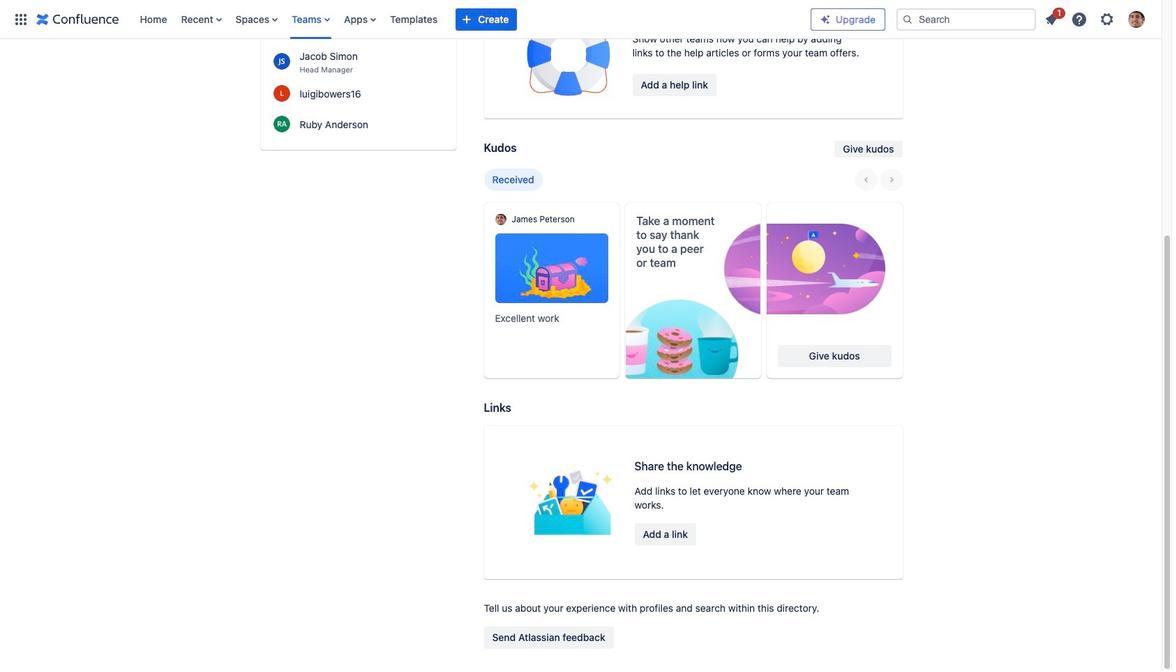 Task type: locate. For each thing, give the bounding box(es) containing it.
add reaction image
[[575, 372, 587, 383]]

more information about this user image up more information about this user icon on the top left
[[273, 53, 290, 69]]

0 horizontal spatial list
[[133, 0, 811, 39]]

confluence image
[[36, 11, 119, 28], [36, 11, 119, 28]]

1 horizontal spatial list
[[1039, 5, 1153, 32]]

None search field
[[896, 8, 1036, 30]]

:clap: image
[[519, 372, 530, 383]]

more information about this user image
[[273, 53, 290, 69], [273, 115, 290, 132]]

settings icon image
[[1099, 11, 1116, 28]]

right image
[[883, 172, 900, 188]]

0 vertical spatial more information about this user image
[[273, 53, 290, 69]]

group
[[855, 169, 902, 191]]

list
[[133, 0, 811, 39], [1039, 5, 1153, 32]]

more information about this user image down more information about this user icon on the top left
[[273, 115, 290, 132]]

search image
[[902, 14, 913, 25]]

notification icon image
[[1043, 11, 1060, 28]]

1 vertical spatial more information about this user image
[[273, 115, 290, 132]]

left image
[[858, 172, 874, 188]]

global element
[[8, 0, 811, 39]]

banner
[[0, 0, 1162, 39]]

list item
[[1039, 5, 1065, 30]]

premium image
[[820, 14, 831, 25]]

:heart: image
[[548, 372, 559, 383], [548, 372, 559, 383]]



Task type: describe. For each thing, give the bounding box(es) containing it.
list for appswitcher icon
[[133, 0, 811, 39]]

list for premium image
[[1039, 5, 1153, 32]]

2 more information about this user image from the top
[[273, 115, 290, 132]]

1 more information about this user image from the top
[[273, 53, 290, 69]]

help icon image
[[1071, 11, 1088, 28]]

your profile and preferences image
[[1128, 11, 1145, 28]]

more information about this user image
[[273, 85, 290, 102]]

Search field
[[896, 8, 1036, 30]]

:clap: image
[[519, 372, 530, 383]]

appswitcher icon image
[[13, 11, 29, 28]]



Task type: vqa. For each thing, say whether or not it's contained in the screenshot.
list
yes



